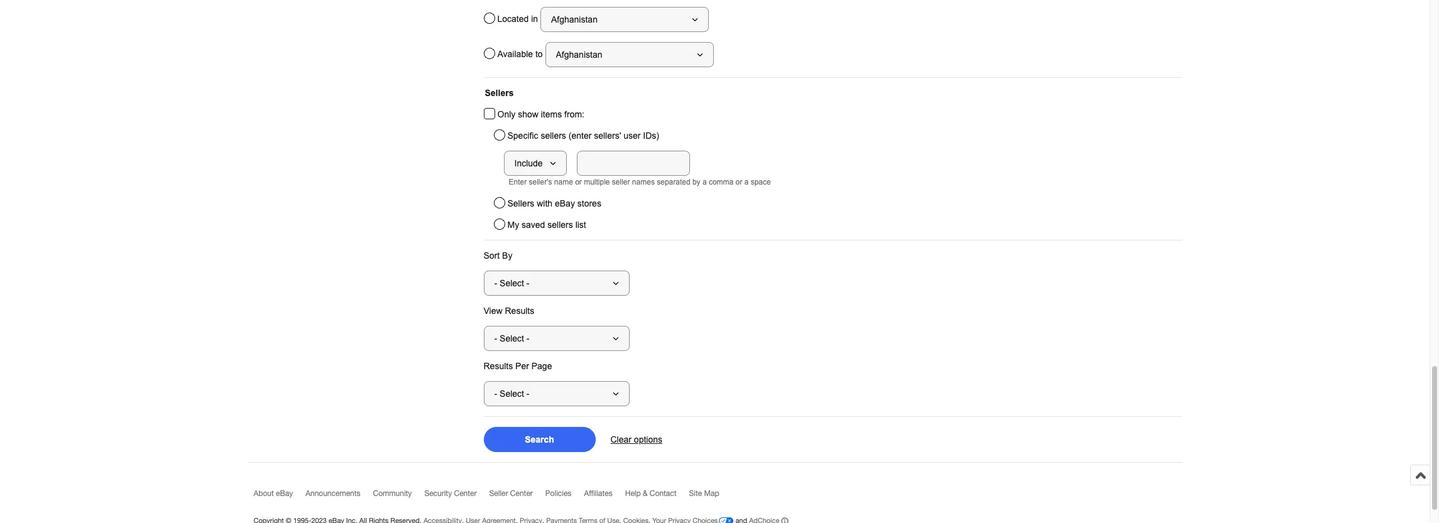 Task type: locate. For each thing, give the bounding box(es) containing it.
sellers down the enter
[[508, 199, 534, 209]]

site
[[689, 490, 702, 498]]

or
[[575, 178, 582, 187], [736, 178, 743, 187]]

my saved sellers list
[[508, 220, 586, 230]]

help & contact link
[[625, 490, 689, 504]]

community
[[373, 490, 412, 498]]

about
[[254, 490, 274, 498]]

(enter
[[569, 131, 592, 141]]

results per page
[[484, 361, 552, 371]]

enter seller's name or multiple seller names separated by a comma or a space
[[509, 178, 771, 187]]

by
[[502, 251, 513, 261]]

by
[[693, 178, 701, 187]]

community link
[[373, 490, 425, 504]]

sort by
[[484, 251, 513, 261]]

my
[[508, 220, 519, 230]]

results right view
[[505, 306, 534, 316]]

1 vertical spatial results
[[484, 361, 513, 371]]

seller's
[[529, 178, 552, 187]]

1 a from the left
[[703, 178, 707, 187]]

policies
[[546, 490, 572, 498]]

policies link
[[546, 490, 584, 504]]

enter
[[509, 178, 527, 187]]

sellers'
[[594, 131, 621, 141]]

sellers
[[541, 131, 566, 141], [548, 220, 573, 230]]

center right the seller
[[510, 490, 533, 498]]

located
[[498, 14, 529, 24]]

sellers
[[485, 88, 514, 98], [508, 199, 534, 209]]

search button
[[484, 427, 596, 453]]

ebay right about
[[276, 490, 293, 498]]

only
[[498, 109, 516, 119]]

0 vertical spatial ebay
[[555, 199, 575, 209]]

0 horizontal spatial or
[[575, 178, 582, 187]]

results
[[505, 306, 534, 316], [484, 361, 513, 371]]

show
[[518, 109, 539, 119]]

0 horizontal spatial a
[[703, 178, 707, 187]]

to
[[536, 49, 543, 59]]

with
[[537, 199, 553, 209]]

1 horizontal spatial a
[[745, 178, 749, 187]]

only show items from:
[[498, 109, 585, 119]]

0 vertical spatial sellers
[[541, 131, 566, 141]]

center right security
[[454, 490, 477, 498]]

names
[[632, 178, 655, 187]]

or right the comma
[[736, 178, 743, 187]]

or right the name
[[575, 178, 582, 187]]

list
[[576, 220, 586, 230]]

sort
[[484, 251, 500, 261]]

ebay
[[555, 199, 575, 209], [276, 490, 293, 498]]

center inside security center link
[[454, 490, 477, 498]]

1 or from the left
[[575, 178, 582, 187]]

1 horizontal spatial ebay
[[555, 199, 575, 209]]

center
[[454, 490, 477, 498], [510, 490, 533, 498]]

results left per
[[484, 361, 513, 371]]

a
[[703, 178, 707, 187], [745, 178, 749, 187]]

0 horizontal spatial ebay
[[276, 490, 293, 498]]

user
[[624, 131, 641, 141]]

2 center from the left
[[510, 490, 533, 498]]

in
[[531, 14, 538, 24]]

sellers left the list
[[548, 220, 573, 230]]

announcements
[[306, 490, 361, 498]]

sellers up only at the top left of the page
[[485, 88, 514, 98]]

1 vertical spatial sellers
[[508, 199, 534, 209]]

a right by
[[703, 178, 707, 187]]

sellers down items
[[541, 131, 566, 141]]

seller center
[[489, 490, 533, 498]]

site map link
[[689, 490, 732, 504]]

0 horizontal spatial center
[[454, 490, 477, 498]]

security center
[[425, 490, 477, 498]]

1 vertical spatial ebay
[[276, 490, 293, 498]]

0 vertical spatial results
[[505, 306, 534, 316]]

search
[[525, 435, 554, 445]]

specific sellers (enter sellers' user ids)
[[508, 131, 659, 141]]

a left space
[[745, 178, 749, 187]]

stores
[[578, 199, 602, 209]]

ebay right with
[[555, 199, 575, 209]]

specific
[[508, 131, 538, 141]]

0 vertical spatial sellers
[[485, 88, 514, 98]]

clear options link
[[611, 435, 663, 445]]

sellers for sellers with ebay stores
[[508, 199, 534, 209]]

security
[[425, 490, 452, 498]]

1 horizontal spatial center
[[510, 490, 533, 498]]

about ebay link
[[254, 490, 306, 504]]

center inside the "seller center" link
[[510, 490, 533, 498]]

1 horizontal spatial or
[[736, 178, 743, 187]]

page
[[532, 361, 552, 371]]

1 center from the left
[[454, 490, 477, 498]]



Task type: describe. For each thing, give the bounding box(es) containing it.
view
[[484, 306, 503, 316]]

multiple
[[584, 178, 610, 187]]

space
[[751, 178, 771, 187]]

about ebay
[[254, 490, 293, 498]]

center for security center
[[454, 490, 477, 498]]

security center link
[[425, 490, 489, 504]]

&
[[643, 490, 648, 498]]

Seller ID text field
[[577, 151, 690, 176]]

center for seller center
[[510, 490, 533, 498]]

options
[[634, 435, 663, 445]]

seller
[[489, 490, 508, 498]]

clear options
[[611, 435, 663, 445]]

from:
[[565, 109, 585, 119]]

per
[[515, 361, 529, 371]]

help & contact
[[625, 490, 677, 498]]

sellers for sellers
[[485, 88, 514, 98]]

map
[[704, 490, 719, 498]]

name
[[554, 178, 573, 187]]

affiliates link
[[584, 490, 625, 504]]

seller
[[612, 178, 630, 187]]

2 a from the left
[[745, 178, 749, 187]]

available to
[[498, 49, 545, 59]]

announcements link
[[306, 490, 373, 504]]

ids)
[[643, 131, 659, 141]]

view results
[[484, 306, 534, 316]]

contact
[[650, 490, 677, 498]]

sellers with ebay stores
[[508, 199, 602, 209]]

affiliates
[[584, 490, 613, 498]]

help
[[625, 490, 641, 498]]

comma
[[709, 178, 734, 187]]

separated
[[657, 178, 691, 187]]

located in
[[498, 14, 541, 24]]

seller center link
[[489, 490, 546, 504]]

site map
[[689, 490, 719, 498]]

2 or from the left
[[736, 178, 743, 187]]

saved
[[522, 220, 545, 230]]

items
[[541, 109, 562, 119]]

1 vertical spatial sellers
[[548, 220, 573, 230]]

available
[[498, 49, 533, 59]]

clear
[[611, 435, 632, 445]]



Task type: vqa. For each thing, say whether or not it's contained in the screenshot.
shipping inside the New (Other) $23.99 0 bids + shipping
no



